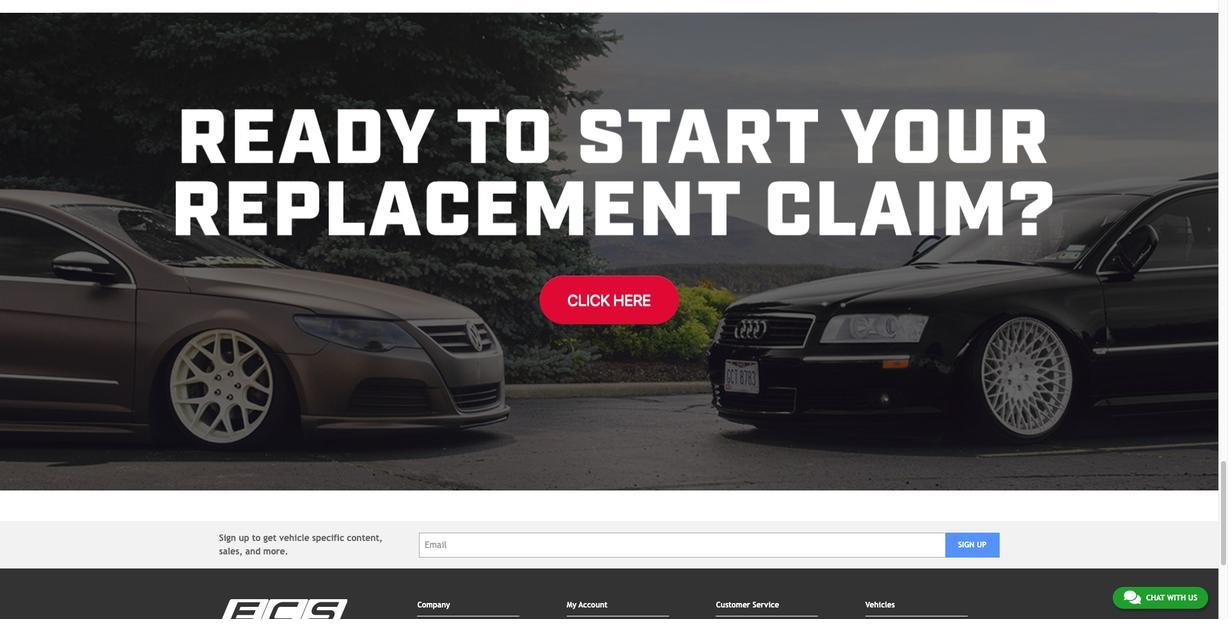 Task type: vqa. For each thing, say whether or not it's contained in the screenshot.
the right up
yes



Task type: locate. For each thing, give the bounding box(es) containing it.
1 horizontal spatial sign
[[958, 541, 975, 550]]

up inside button
[[977, 541, 987, 550]]

click here button
[[539, 275, 679, 324]]

to
[[252, 533, 261, 543]]

sign for sign up
[[958, 541, 975, 550]]

chat
[[1146, 594, 1165, 603]]

1 horizontal spatial up
[[977, 541, 987, 550]]

vehicles
[[866, 601, 895, 610]]

get
[[263, 533, 277, 543]]

up
[[239, 533, 249, 543], [977, 541, 987, 550]]

specific
[[312, 533, 344, 543]]

here
[[614, 291, 651, 309]]

sign inside sign up to get vehicle specific content, sales, and more.
[[219, 533, 236, 543]]

with
[[1167, 594, 1186, 603]]

my
[[567, 601, 577, 610]]

0 horizontal spatial sign
[[219, 533, 236, 543]]

ecs tuning image
[[219, 600, 347, 619]]

customer service
[[716, 601, 779, 610]]

sign inside button
[[958, 541, 975, 550]]

more.
[[263, 547, 288, 557]]

up inside sign up to get vehicle specific content, sales, and more.
[[239, 533, 249, 543]]

company
[[417, 601, 450, 610]]

sign for sign up to get vehicle specific content, sales, and more.
[[219, 533, 236, 543]]

sign
[[219, 533, 236, 543], [958, 541, 975, 550]]

0 horizontal spatial up
[[239, 533, 249, 543]]

sign up button
[[945, 533, 1000, 558]]

up for sign up
[[977, 541, 987, 550]]

click
[[568, 291, 610, 309]]



Task type: describe. For each thing, give the bounding box(es) containing it.
Email email field
[[419, 533, 946, 558]]

customer
[[716, 601, 750, 610]]

up for sign up to get vehicle specific content, sales, and more.
[[239, 533, 249, 543]]

service
[[753, 601, 779, 610]]

sales,
[[219, 547, 243, 557]]

content,
[[347, 533, 383, 543]]

sign up
[[958, 541, 987, 550]]

claim image
[[0, 13, 1219, 491]]

vehicle
[[279, 533, 309, 543]]

click here
[[568, 291, 651, 309]]

chat with us link
[[1113, 587, 1208, 609]]

account
[[579, 601, 608, 610]]

sign up to get vehicle specific content, sales, and more.
[[219, 533, 383, 557]]

chat with us
[[1146, 594, 1198, 603]]

comments image
[[1124, 590, 1141, 605]]

my account
[[567, 601, 608, 610]]

and
[[245, 547, 261, 557]]

us
[[1188, 594, 1198, 603]]



